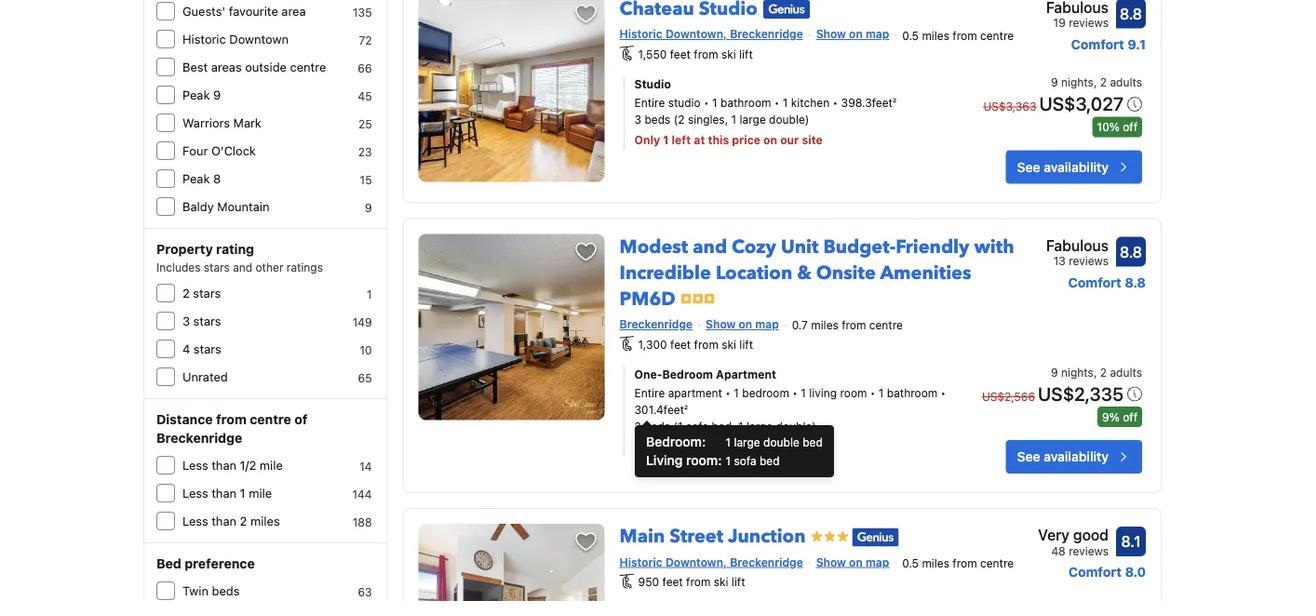 Task type: vqa. For each thing, say whether or not it's contained in the screenshot.
the bottom MY
no



Task type: locate. For each thing, give the bounding box(es) containing it.
fabulous element
[[1047, 0, 1109, 18], [1047, 234, 1109, 256]]

2 left from the top
[[672, 440, 691, 454]]

2 inside one-bedroom apartment entire apartment • 1 bedroom • 1 living room • 1 bathroom • 301.4feet² 2 beds (1 sofa bed, 1 large double) only 1 left at this price on our site
[[635, 420, 642, 433]]

0 vertical spatial 0.5
[[903, 29, 919, 42]]

show for cozy
[[706, 318, 736, 331]]

1 horizontal spatial bed
[[803, 436, 823, 449]]

1 vertical spatial show
[[706, 318, 736, 331]]

9 nights , 2 adults
[[1052, 76, 1143, 89], [1052, 366, 1143, 379]]

stars for 2 stars
[[193, 286, 221, 300]]

fabulous
[[1047, 236, 1109, 254]]

1 vertical spatial 0.5 miles from centre
[[903, 557, 1014, 570]]

modest and cozy unit budget-friendly with incredible location & onsite amenities pm6d link
[[620, 227, 1015, 312]]

on for comfort 8.8
[[739, 318, 753, 331]]

0 vertical spatial than
[[212, 459, 237, 473]]

stars up 4 stars
[[193, 314, 221, 328]]

,
[[1094, 76, 1098, 89], [1094, 366, 1098, 379]]

show
[[817, 28, 847, 41], [706, 318, 736, 331], [817, 556, 847, 569]]

2 availability from the top
[[1044, 449, 1109, 465]]

2 reviews from the top
[[1069, 255, 1109, 268]]

3
[[635, 113, 642, 126], [183, 314, 190, 328]]

lift down main street junction
[[732, 576, 746, 589]]

2 only from the top
[[635, 440, 661, 454]]

peak
[[183, 88, 210, 102], [183, 172, 210, 186]]

2 less from the top
[[183, 487, 208, 501]]

10
[[360, 344, 372, 357]]

1 , from the top
[[1094, 76, 1098, 89]]

(2
[[674, 113, 685, 126]]

feet
[[670, 48, 691, 61], [671, 338, 691, 351], [663, 576, 683, 589]]

1 vertical spatial 3
[[183, 314, 190, 328]]

2 than from the top
[[212, 487, 237, 501]]

ski up apartment
[[722, 338, 737, 351]]

10%
[[1098, 120, 1120, 133]]

2 adults from the top
[[1111, 366, 1143, 379]]

other
[[256, 261, 284, 274]]

centre for comfort 9.1
[[981, 29, 1014, 42]]

our down kitchen
[[781, 133, 799, 146]]

2 see availability from the top
[[1018, 449, 1109, 465]]

bed
[[803, 436, 823, 449], [760, 455, 780, 468]]

0.5 miles from centre for 8.8
[[903, 29, 1014, 42]]

centre down amenities
[[870, 319, 903, 332]]

fabulous element containing fabulous
[[1047, 234, 1109, 256]]

than down less than 1 mile
[[212, 515, 237, 529]]

sofa right (1
[[686, 420, 709, 433]]

9 up us$2,335
[[1052, 366, 1059, 379]]

950
[[639, 576, 660, 589]]

at inside one-bedroom apartment entire apartment • 1 bedroom • 1 living room • 1 bathroom • 301.4feet² 2 beds (1 sofa bed, 1 large double) only 1 left at this price on our site
[[694, 440, 705, 454]]

1 vertical spatial ,
[[1094, 366, 1098, 379]]

• left us$2,566
[[941, 386, 947, 399]]

this inside the studio entire studio • 1 bathroom • 1 kitchen • 398.3feet² 3 beds (2 singles, 1 large double) only 1 left at this price on our site
[[708, 133, 730, 146]]

stars right the 4
[[194, 342, 221, 356]]

centre for comfort 8.0
[[981, 557, 1014, 570]]

comfort down 19 reviews on the right top of page
[[1072, 36, 1125, 52]]

living
[[810, 386, 837, 399]]

off right 10%
[[1124, 120, 1138, 133]]

0 vertical spatial ,
[[1094, 76, 1098, 89]]

historic down "guests'"
[[183, 32, 226, 46]]

2 scored 8.8 element from the top
[[1117, 237, 1147, 267]]

2 0.5 from the top
[[903, 557, 919, 570]]

studio entire studio • 1 bathroom • 1 kitchen • 398.3feet² 3 beds (2 singles, 1 large double) only 1 left at this price on our site
[[635, 78, 897, 146]]

mile down 1/2
[[249, 487, 272, 501]]

stars up 3 stars
[[193, 286, 221, 300]]

comfort down the fabulous 13 reviews
[[1069, 275, 1122, 290]]

beds inside the studio entire studio • 1 bathroom • 1 kitchen • 398.3feet² 3 beds (2 singles, 1 large double) only 1 left at this price on our site
[[645, 113, 671, 126]]

, up us$2,335
[[1094, 366, 1098, 379]]

0 vertical spatial availability
[[1044, 159, 1109, 174]]

left down (2
[[672, 133, 691, 146]]

1 0.5 miles from centre from the top
[[903, 29, 1014, 42]]

1 vertical spatial double)
[[776, 420, 817, 433]]

than
[[212, 459, 237, 473], [212, 487, 237, 501], [212, 515, 237, 529]]

1 vertical spatial 9 nights , 2 adults
[[1052, 366, 1143, 379]]

reviews down good
[[1069, 545, 1109, 558]]

1 scored 8.8 element from the top
[[1117, 0, 1147, 28]]

1 right "room"
[[879, 386, 884, 399]]

2 vertical spatial less
[[183, 515, 208, 529]]

1 availability from the top
[[1044, 159, 1109, 174]]

budget-
[[824, 234, 896, 260]]

lift up apartment
[[740, 338, 754, 351]]

1 vertical spatial entire
[[635, 386, 665, 399]]

0 vertical spatial left
[[672, 133, 691, 146]]

14
[[360, 460, 372, 473]]

bedroom
[[743, 386, 790, 399]]

0 vertical spatial nights
[[1062, 76, 1094, 89]]

1 vertical spatial 8.8
[[1120, 243, 1143, 261]]

1 only from the top
[[635, 133, 661, 146]]

scored 8.1 element
[[1117, 527, 1147, 557]]

2 vertical spatial 8.8
[[1125, 275, 1147, 290]]

less up "less than 2 miles"
[[183, 487, 208, 501]]

1 vertical spatial comfort
[[1069, 275, 1122, 290]]

availability for us$3,027
[[1044, 159, 1109, 174]]

2 site from the top
[[802, 440, 823, 454]]

0 vertical spatial double)
[[769, 113, 810, 126]]

1 vertical spatial this
[[708, 440, 730, 454]]

2 down 301.4feet²
[[635, 420, 642, 433]]

than up "less than 2 miles"
[[212, 487, 237, 501]]

2 vertical spatial show
[[817, 556, 847, 569]]

large down bed,
[[734, 436, 761, 449]]

scored 8.8 element for us$2,335
[[1117, 237, 1147, 267]]

large right the singles,
[[740, 113, 766, 126]]

1 vertical spatial historic downtown, breckenridge
[[620, 556, 804, 569]]

reviews inside the fabulous 13 reviews
[[1069, 255, 1109, 268]]

our inside the studio entire studio • 1 bathroom • 1 kitchen • 398.3feet² 3 beds (2 singles, 1 large double) only 1 left at this price on our site
[[781, 133, 799, 146]]

0.7 miles from centre
[[792, 319, 903, 332]]

0 vertical spatial see availability link
[[1007, 150, 1143, 184]]

entire inside the studio entire studio • 1 bathroom • 1 kitchen • 398.3feet² 3 beds (2 singles, 1 large double) only 1 left at this price on our site
[[635, 96, 665, 109]]

2 vertical spatial reviews
[[1069, 545, 1109, 558]]

only inside one-bedroom apartment entire apartment • 1 bedroom • 1 living room • 1 bathroom • 301.4feet² 2 beds (1 sofa bed, 1 large double) only 1 left at this price on our site
[[635, 440, 661, 454]]

1 right bed,
[[739, 420, 744, 433]]

historic up 950
[[620, 556, 663, 569]]

2 off from the top
[[1124, 411, 1138, 424]]

2 vertical spatial beds
[[212, 584, 240, 598]]

from inside distance from centre of breckenridge
[[216, 412, 247, 428]]

3 less from the top
[[183, 515, 208, 529]]

0 vertical spatial at
[[694, 133, 705, 146]]

0 vertical spatial bed
[[803, 436, 823, 449]]

0 vertical spatial historic downtown, breckenridge
[[620, 28, 804, 41]]

1 vertical spatial feet
[[671, 338, 691, 351]]

1
[[713, 96, 718, 109], [783, 96, 788, 109], [732, 113, 737, 126], [663, 133, 669, 146], [367, 288, 372, 301], [734, 386, 739, 399], [801, 386, 807, 399], [879, 386, 884, 399], [739, 420, 744, 433], [726, 436, 731, 449], [663, 440, 669, 454], [726, 455, 731, 468], [240, 487, 246, 501]]

0.5
[[903, 29, 919, 42], [903, 557, 919, 570]]

nights
[[1062, 76, 1094, 89], [1062, 366, 1094, 379]]

0 vertical spatial price
[[732, 133, 761, 146]]

1 horizontal spatial 3
[[635, 113, 642, 126]]

scored 8.8 element
[[1117, 0, 1147, 28], [1117, 237, 1147, 267]]

see availability for us$2,335
[[1018, 449, 1109, 465]]

feet right '1,300'
[[671, 338, 691, 351]]

0 horizontal spatial sofa
[[686, 420, 709, 433]]

downtown, up 950 feet from ski lift
[[666, 556, 727, 569]]

bathroom right "room"
[[887, 386, 938, 399]]

2 0.5 miles from centre from the top
[[903, 557, 1014, 570]]

9% off
[[1103, 411, 1138, 424]]

ski for junction
[[714, 576, 729, 589]]

bed down 1 large double bed
[[760, 455, 780, 468]]

1 our from the top
[[781, 133, 799, 146]]

0 vertical spatial scored 8.8 element
[[1117, 0, 1147, 28]]

onsite
[[817, 260, 876, 286]]

1 see availability from the top
[[1018, 159, 1109, 174]]

centre left of
[[250, 412, 291, 428]]

0 horizontal spatial and
[[233, 261, 253, 274]]

2 peak from the top
[[183, 172, 210, 186]]

us$2,335
[[1039, 383, 1124, 405]]

3 stars
[[183, 314, 221, 328]]

breckenridge
[[730, 28, 804, 41], [620, 318, 693, 331], [156, 431, 242, 446], [730, 556, 804, 569]]

0 vertical spatial less
[[183, 459, 208, 473]]

1 vertical spatial at
[[694, 440, 705, 454]]

double) down kitchen
[[769, 113, 810, 126]]

historic downtown, breckenridge
[[620, 28, 804, 41], [620, 556, 804, 569]]

nights up "us$3,027"
[[1062, 76, 1094, 89]]

1 vertical spatial price
[[732, 440, 761, 454]]

availability down 9%
[[1044, 449, 1109, 465]]

apartment
[[668, 386, 723, 399]]

sofa inside the living room: 1 sofa bed
[[734, 455, 757, 468]]

scored 8.8 element up 9.1 on the top
[[1117, 0, 1147, 28]]

2 vertical spatial map
[[866, 556, 890, 569]]

1 vertical spatial nights
[[1062, 366, 1094, 379]]

2 vertical spatial lift
[[732, 576, 746, 589]]

0 vertical spatial large
[[740, 113, 766, 126]]

property rating includes stars and other ratings
[[156, 242, 323, 274]]

price
[[732, 133, 761, 146], [732, 440, 761, 454]]

2 9 nights , 2 adults from the top
[[1052, 366, 1143, 379]]

includes
[[156, 261, 201, 274]]

1 vertical spatial lift
[[740, 338, 754, 351]]

only
[[635, 133, 661, 146], [635, 440, 661, 454]]

bed right double on the right bottom
[[803, 436, 823, 449]]

and left cozy at the right
[[693, 234, 727, 260]]

1 down bed,
[[726, 436, 731, 449]]

sofa
[[686, 420, 709, 433], [734, 455, 757, 468]]

comfort for modest and cozy unit budget-friendly with incredible location & onsite amenities pm6d
[[1069, 275, 1122, 290]]

1,550 feet from ski lift
[[639, 48, 753, 61]]

stars inside property rating includes stars and other ratings
[[204, 261, 230, 274]]

•
[[704, 96, 709, 109], [775, 96, 780, 109], [833, 96, 839, 109], [726, 386, 731, 399], [793, 386, 798, 399], [871, 386, 876, 399], [941, 386, 947, 399]]

see down us$2,566
[[1018, 449, 1041, 465]]

1 less from the top
[[183, 459, 208, 473]]

less down less than 1 mile
[[183, 515, 208, 529]]

0 vertical spatial mile
[[260, 459, 283, 473]]

0 vertical spatial adults
[[1111, 76, 1143, 89]]

2 vertical spatial show on map
[[817, 556, 890, 569]]

3 up the 4
[[183, 314, 190, 328]]

1 vertical spatial see availability
[[1018, 449, 1109, 465]]

9 down 15
[[365, 201, 372, 214]]

1 than from the top
[[212, 459, 237, 473]]

comfort
[[1072, 36, 1125, 52], [1069, 275, 1122, 290], [1069, 565, 1122, 580]]

see down us$3,363
[[1018, 159, 1041, 174]]

1 right room:
[[726, 455, 731, 468]]

72
[[359, 34, 372, 47]]

2
[[1101, 76, 1108, 89], [183, 286, 190, 300], [1101, 366, 1108, 379], [635, 420, 642, 433], [240, 515, 247, 529]]

1 vertical spatial availability
[[1044, 449, 1109, 465]]

0 vertical spatial show
[[817, 28, 847, 41]]

1 vertical spatial sofa
[[734, 455, 757, 468]]

1 see from the top
[[1018, 159, 1041, 174]]

2 fabulous element from the top
[[1047, 234, 1109, 256]]

, for us$2,335
[[1094, 366, 1098, 379]]

map for cozy
[[756, 318, 779, 331]]

0 vertical spatial 9 nights , 2 adults
[[1052, 76, 1143, 89]]

2 price from the top
[[732, 440, 761, 454]]

less for less than 1 mile
[[183, 487, 208, 501]]

four o'clock
[[183, 144, 256, 158]]

our down bedroom
[[781, 440, 799, 454]]

bathroom up the singles,
[[721, 96, 772, 109]]

• down apartment
[[726, 386, 731, 399]]

and inside modest and cozy unit budget-friendly with incredible location & onsite amenities pm6d
[[693, 234, 727, 260]]

0 vertical spatial show on map
[[817, 28, 890, 41]]

from
[[953, 29, 978, 42], [694, 48, 719, 61], [842, 319, 867, 332], [694, 338, 719, 351], [216, 412, 247, 428], [953, 557, 978, 570], [687, 576, 711, 589]]

9.1
[[1128, 36, 1147, 52]]

3 reviews from the top
[[1069, 545, 1109, 558]]

• up the singles,
[[704, 96, 709, 109]]

1 vertical spatial ski
[[722, 338, 737, 351]]

1 downtown, from the top
[[666, 28, 727, 41]]

1 left living
[[801, 386, 807, 399]]

sofa inside one-bedroom apartment entire apartment • 1 bedroom • 1 living room • 1 bathroom • 301.4feet² 2 beds (1 sofa bed, 1 large double) only 1 left at this price on our site
[[686, 420, 709, 433]]

0.5 miles from centre for 8.1
[[903, 557, 1014, 570]]

0 vertical spatial only
[[635, 133, 661, 146]]

1 this from the top
[[708, 133, 730, 146]]

0 vertical spatial map
[[866, 28, 890, 41]]

bed,
[[712, 420, 736, 433]]

bed inside the living room: 1 sofa bed
[[760, 455, 780, 468]]

1 entire from the top
[[635, 96, 665, 109]]

beds down preference
[[212, 584, 240, 598]]

2 see availability link from the top
[[1007, 440, 1143, 474]]

1 vertical spatial and
[[233, 261, 253, 274]]

property
[[156, 242, 213, 257]]

9 nights , 2 adults up "us$3,027"
[[1052, 76, 1143, 89]]

0 vertical spatial lift
[[740, 48, 753, 61]]

centre for comfort 8.8
[[870, 319, 903, 332]]

2 see from the top
[[1018, 449, 1041, 465]]

see availability down 9%
[[1018, 449, 1109, 465]]

bed preference
[[156, 557, 255, 572]]

adults for us$3,027
[[1111, 76, 1143, 89]]

entire down one-
[[635, 386, 665, 399]]

beds inside one-bedroom apartment entire apartment • 1 bedroom • 1 living room • 1 bathroom • 301.4feet² 2 beds (1 sofa bed, 1 large double) only 1 left at this price on our site
[[645, 420, 671, 433]]

studio link
[[635, 76, 950, 92]]

breckenridge up '1,300'
[[620, 318, 693, 331]]

1,550
[[639, 48, 667, 61]]

0 horizontal spatial bathroom
[[721, 96, 772, 109]]

0 vertical spatial site
[[802, 133, 823, 146]]

centre
[[981, 29, 1014, 42], [290, 60, 326, 74], [870, 319, 903, 332], [250, 412, 291, 428], [981, 557, 1014, 570]]

feet right 950
[[663, 576, 683, 589]]

&
[[798, 260, 812, 286]]

centre left 19
[[981, 29, 1014, 42]]

left inside the studio entire studio • 1 bathroom • 1 kitchen • 398.3feet² 3 beds (2 singles, 1 large double) only 1 left at this price on our site
[[672, 133, 691, 146]]

0 vertical spatial entire
[[635, 96, 665, 109]]

0 vertical spatial our
[[781, 133, 799, 146]]

site inside one-bedroom apartment entire apartment • 1 bedroom • 1 living room • 1 bathroom • 301.4feet² 2 beds (1 sofa bed, 1 large double) only 1 left at this price on our site
[[802, 440, 823, 454]]

beds down 301.4feet²
[[645, 420, 671, 433]]

0 vertical spatial off
[[1124, 120, 1138, 133]]

reviews
[[1069, 16, 1109, 29], [1069, 255, 1109, 268], [1069, 545, 1109, 558]]

bathroom
[[721, 96, 772, 109], [887, 386, 938, 399]]

1 0.5 from the top
[[903, 29, 919, 42]]

1 vertical spatial scored 8.8 element
[[1117, 237, 1147, 267]]

8.8 for us$2,335
[[1120, 243, 1143, 261]]

1 vertical spatial mile
[[249, 487, 272, 501]]

peak for peak 8
[[183, 172, 210, 186]]

main street junction link
[[620, 517, 806, 550]]

stars
[[204, 261, 230, 274], [193, 286, 221, 300], [193, 314, 221, 328], [194, 342, 221, 356]]

historic downtown, breckenridge up 1,550 feet from ski lift at the top of the page
[[620, 28, 804, 41]]

1 vertical spatial show on map
[[706, 318, 779, 331]]

miles
[[922, 29, 950, 42], [811, 319, 839, 332], [251, 515, 280, 529], [922, 557, 950, 570]]

modest and cozy unit budget-friendly with incredible location & onsite amenities pm6d
[[620, 234, 1015, 312]]

2 down less than 1 mile
[[240, 515, 247, 529]]

3 down 'studio'
[[635, 113, 642, 126]]

1 horizontal spatial sofa
[[734, 455, 757, 468]]

only down 'studio'
[[635, 133, 661, 146]]

bathroom inside the studio entire studio • 1 bathroom • 1 kitchen • 398.3feet² 3 beds (2 singles, 1 large double) only 1 left at this price on our site
[[721, 96, 772, 109]]

0 vertical spatial reviews
[[1069, 16, 1109, 29]]

1 9 nights , 2 adults from the top
[[1052, 76, 1143, 89]]

show on map for junction
[[817, 556, 890, 569]]

genius discounts available at this property. image
[[764, 0, 810, 19], [764, 0, 810, 19], [853, 529, 899, 547], [853, 529, 899, 547]]

0 vertical spatial 3
[[635, 113, 642, 126]]

1 historic downtown, breckenridge from the top
[[620, 28, 804, 41]]

sofa down 1 large double bed
[[734, 455, 757, 468]]

1 fabulous element from the top
[[1047, 0, 1109, 18]]

off for us$2,335
[[1124, 411, 1138, 424]]

availability down 10%
[[1044, 159, 1109, 174]]

downtown, for 8.8
[[666, 28, 727, 41]]

entire down 'studio'
[[635, 96, 665, 109]]

adults for us$2,335
[[1111, 366, 1143, 379]]

show on map for cozy
[[706, 318, 779, 331]]

0 vertical spatial and
[[693, 234, 727, 260]]

2 vertical spatial ski
[[714, 576, 729, 589]]

9 up warriors mark
[[213, 88, 221, 102]]

2 historic downtown, breckenridge from the top
[[620, 556, 804, 569]]

1 vertical spatial adults
[[1111, 366, 1143, 379]]

1 at from the top
[[694, 133, 705, 146]]

2 vertical spatial than
[[212, 515, 237, 529]]

less than 1/2 mile
[[183, 459, 283, 473]]

1 nights from the top
[[1062, 76, 1094, 89]]

1 vertical spatial than
[[212, 487, 237, 501]]

entire inside one-bedroom apartment entire apartment • 1 bedroom • 1 living room • 1 bathroom • 301.4feet² 2 beds (1 sofa bed, 1 large double) only 1 left at this price on our site
[[635, 386, 665, 399]]

2 this from the top
[[708, 440, 730, 454]]

1 vertical spatial reviews
[[1069, 255, 1109, 268]]

site down kitchen
[[802, 133, 823, 146]]

fabulous element up comfort 8.8 at the top right of page
[[1047, 234, 1109, 256]]

1 site from the top
[[802, 133, 823, 146]]

less than 1 mile
[[183, 487, 272, 501]]

ski down main street junction
[[714, 576, 729, 589]]

1 vertical spatial peak
[[183, 172, 210, 186]]

see availability down 10%
[[1018, 159, 1109, 174]]

modest and cozy unit budget-friendly with incredible location & onsite amenities pm6d image
[[419, 234, 605, 420]]

and inside property rating includes stars and other ratings
[[233, 261, 253, 274]]

2 nights from the top
[[1062, 366, 1094, 379]]

1 horizontal spatial and
[[693, 234, 727, 260]]

map for junction
[[866, 556, 890, 569]]

2 , from the top
[[1094, 366, 1098, 379]]

studio
[[635, 78, 671, 91]]

mile
[[260, 459, 283, 473], [249, 487, 272, 501]]

0 vertical spatial this
[[708, 133, 730, 146]]

2 our from the top
[[781, 440, 799, 454]]

2 entire from the top
[[635, 386, 665, 399]]

double
[[764, 436, 800, 449]]

historic downtown, breckenridge down main street junction
[[620, 556, 804, 569]]

junction
[[728, 524, 806, 550]]

price inside one-bedroom apartment entire apartment • 1 bedroom • 1 living room • 1 bathroom • 301.4feet² 2 beds (1 sofa bed, 1 large double) only 1 left at this price on our site
[[732, 440, 761, 454]]

2 stars
[[183, 286, 221, 300]]

0 horizontal spatial 3
[[183, 314, 190, 328]]

9 nights , 2 adults for us$2,335
[[1052, 366, 1143, 379]]

chateau studio image
[[419, 0, 605, 182]]

2 at from the top
[[694, 440, 705, 454]]

breckenridge inside distance from centre of breckenridge
[[156, 431, 242, 446]]

comfort 9.1
[[1072, 36, 1147, 52]]

1 peak from the top
[[183, 88, 210, 102]]

kitchen
[[792, 96, 830, 109]]

1 vertical spatial off
[[1124, 411, 1138, 424]]

site right double on the right bottom
[[802, 440, 823, 454]]

historic up 1,550 at the top of the page
[[620, 28, 663, 41]]

price down bed,
[[732, 440, 761, 454]]

2 vertical spatial comfort
[[1069, 565, 1122, 580]]

peak left 8
[[183, 172, 210, 186]]

at
[[694, 133, 705, 146], [694, 440, 705, 454]]

1 off from the top
[[1124, 120, 1138, 133]]

price down studio link
[[732, 133, 761, 146]]

1 vertical spatial less
[[183, 487, 208, 501]]

mile for less than 1 mile
[[249, 487, 272, 501]]

lift
[[740, 48, 753, 61], [740, 338, 754, 351], [732, 576, 746, 589]]

0 vertical spatial sofa
[[686, 420, 709, 433]]

off
[[1124, 120, 1138, 133], [1124, 411, 1138, 424]]

lift up studio link
[[740, 48, 753, 61]]

144
[[353, 488, 372, 501]]

1 vertical spatial 0.5
[[903, 557, 919, 570]]

0 vertical spatial beds
[[645, 113, 671, 126]]

left down (1
[[672, 440, 691, 454]]

site inside the studio entire studio • 1 bathroom • 1 kitchen • 398.3feet² 3 beds (2 singles, 1 large double) only 1 left at this price on our site
[[802, 133, 823, 146]]

1 vertical spatial downtown,
[[666, 556, 727, 569]]

ski up the singles,
[[722, 48, 736, 61]]

9 up "us$3,027"
[[1052, 76, 1059, 89]]

0 vertical spatial see availability
[[1018, 159, 1109, 174]]

0 vertical spatial peak
[[183, 88, 210, 102]]

double)
[[769, 113, 810, 126], [776, 420, 817, 433]]

this down bed,
[[708, 440, 730, 454]]

1 vertical spatial bed
[[760, 455, 780, 468]]

0.5 miles from centre
[[903, 29, 1014, 42], [903, 557, 1014, 570]]

fabulous element up 'comfort 9.1'
[[1047, 0, 1109, 18]]

large up 1 large double bed
[[747, 420, 773, 433]]

1 adults from the top
[[1111, 76, 1143, 89]]

1 horizontal spatial bathroom
[[887, 386, 938, 399]]

2 vertical spatial feet
[[663, 576, 683, 589]]

• down studio link
[[775, 96, 780, 109]]

mile for less than 1/2 mile
[[260, 459, 283, 473]]

downtown, for 8.1
[[666, 556, 727, 569]]

0 vertical spatial see
[[1018, 159, 1041, 174]]

2 downtown, from the top
[[666, 556, 727, 569]]

peak down best
[[183, 88, 210, 102]]

fabulous element for us$3,027
[[1047, 0, 1109, 18]]

1 left from the top
[[672, 133, 691, 146]]

0 horizontal spatial bed
[[760, 455, 780, 468]]

feet right 1,550 at the top of the page
[[670, 48, 691, 61]]

ratings
[[287, 261, 323, 274]]

reviews down fabulous
[[1069, 255, 1109, 268]]

2 vertical spatial large
[[734, 436, 761, 449]]

0 vertical spatial bathroom
[[721, 96, 772, 109]]

1 price from the top
[[732, 133, 761, 146]]

1 vertical spatial bathroom
[[887, 386, 938, 399]]

less than 2 miles
[[183, 515, 280, 529]]

apartment
[[716, 368, 777, 381]]

1 vertical spatial our
[[781, 440, 799, 454]]

0 vertical spatial 8.8
[[1120, 5, 1143, 22]]

see availability link down 10%
[[1007, 150, 1143, 184]]

1 vertical spatial beds
[[645, 420, 671, 433]]

than left 1/2
[[212, 459, 237, 473]]

left
[[672, 133, 691, 146], [672, 440, 691, 454]]

1 see availability link from the top
[[1007, 150, 1143, 184]]

on for comfort 9.1
[[850, 28, 863, 41]]

3 than from the top
[[212, 515, 237, 529]]

1 vertical spatial map
[[756, 318, 779, 331]]

nights up us$2,335
[[1062, 366, 1094, 379]]

stars for 3 stars
[[193, 314, 221, 328]]

adults down 9.1 on the top
[[1111, 76, 1143, 89]]



Task type: describe. For each thing, give the bounding box(es) containing it.
main
[[620, 524, 665, 550]]

on for comfort 8.0
[[850, 556, 863, 569]]

1 inside the living room: 1 sofa bed
[[726, 455, 731, 468]]

price inside the studio entire studio • 1 bathroom • 1 kitchen • 398.3feet² 3 beds (2 singles, 1 large double) only 1 left at this price on our site
[[732, 133, 761, 146]]

rating
[[216, 242, 254, 257]]

2 up us$2,335
[[1101, 366, 1108, 379]]

• right "room"
[[871, 386, 876, 399]]

very good element
[[1039, 524, 1109, 547]]

peak for peak 9
[[183, 88, 210, 102]]

bedroom:
[[646, 435, 706, 450]]

unit
[[781, 234, 819, 260]]

188
[[353, 516, 372, 529]]

2 down includes at the left top of the page
[[183, 286, 190, 300]]

studio
[[668, 96, 701, 109]]

1,300 feet from ski lift
[[639, 338, 754, 351]]

baldy
[[183, 200, 214, 214]]

breckenridge down junction
[[730, 556, 804, 569]]

mountain
[[217, 200, 270, 214]]

0 vertical spatial feet
[[670, 48, 691, 61]]

centre inside distance from centre of breckenridge
[[250, 412, 291, 428]]

8.8 for us$3,027
[[1120, 5, 1143, 22]]

0 vertical spatial comfort
[[1072, 36, 1125, 52]]

398.3feet²
[[842, 96, 897, 109]]

location
[[716, 260, 793, 286]]

4
[[183, 342, 190, 356]]

large inside the studio entire studio • 1 bathroom • 1 kitchen • 398.3feet² 3 beds (2 singles, 1 large double) only 1 left at this price on our site
[[740, 113, 766, 126]]

2 up "us$3,027"
[[1101, 76, 1108, 89]]

historic for 8.1
[[620, 556, 663, 569]]

nights for us$2,335
[[1062, 366, 1094, 379]]

historic downtown, breckenridge for 8.1
[[620, 556, 804, 569]]

main street junction
[[620, 524, 806, 550]]

1 reviews from the top
[[1069, 16, 1109, 29]]

135
[[353, 6, 372, 19]]

show for junction
[[817, 556, 847, 569]]

bed
[[156, 557, 181, 572]]

see for us$2,335
[[1018, 449, 1041, 465]]

miles for comfort 9.1
[[922, 29, 950, 42]]

than for 1/2
[[212, 459, 237, 473]]

950 feet from ski lift
[[639, 576, 746, 589]]

1 large double bed
[[726, 436, 823, 449]]

of
[[295, 412, 308, 428]]

ski for cozy
[[722, 338, 737, 351]]

left inside one-bedroom apartment entire apartment • 1 bedroom • 1 living room • 1 bathroom • 301.4feet² 2 beds (1 sofa bed, 1 large double) only 1 left at this price on our site
[[672, 440, 691, 454]]

living room: 1 sofa bed
[[646, 453, 780, 469]]

one-bedroom apartment entire apartment • 1 bedroom • 1 living room • 1 bathroom • 301.4feet² 2 beds (1 sofa bed, 1 large double) only 1 left at this price on our site
[[635, 368, 947, 454]]

1 down studio link
[[783, 96, 788, 109]]

mark
[[233, 116, 262, 130]]

guests'
[[183, 4, 226, 18]]

distance
[[156, 412, 213, 428]]

areas
[[211, 60, 242, 74]]

singles,
[[688, 113, 729, 126]]

preference
[[185, 557, 255, 572]]

comfort 8.0
[[1069, 565, 1147, 580]]

8.1
[[1122, 533, 1142, 551]]

double) inside one-bedroom apartment entire apartment • 1 bedroom • 1 living room • 1 bathroom • 301.4feet² 2 beds (1 sofa bed, 1 large double) only 1 left at this price on our site
[[776, 420, 817, 433]]

on inside one-bedroom apartment entire apartment • 1 bedroom • 1 living room • 1 bathroom • 301.4feet² 2 beds (1 sofa bed, 1 large double) only 1 left at this price on our site
[[764, 440, 778, 454]]

19
[[1054, 16, 1066, 29]]

pm6d
[[620, 286, 676, 312]]

warriors mark
[[183, 116, 262, 130]]

1 down 1/2
[[240, 487, 246, 501]]

301.4feet²
[[635, 403, 688, 416]]

see availability for us$3,027
[[1018, 159, 1109, 174]]

good
[[1074, 527, 1109, 544]]

very
[[1039, 527, 1070, 544]]

than for 2
[[212, 515, 237, 529]]

room
[[841, 386, 868, 399]]

baldy mountain
[[183, 200, 270, 214]]

distance from centre of breckenridge
[[156, 412, 308, 446]]

at inside the studio entire studio • 1 bathroom • 1 kitchen • 398.3feet² 3 beds (2 singles, 1 large double) only 1 left at this price on our site
[[694, 133, 705, 146]]

best areas outside centre
[[183, 60, 326, 74]]

downtown
[[229, 32, 289, 46]]

historic downtown, breckenridge for 8.8
[[620, 28, 804, 41]]

less for less than 2 miles
[[183, 515, 208, 529]]

• down one-bedroom apartment link
[[793, 386, 798, 399]]

0.7
[[792, 319, 808, 332]]

1 down studio
[[663, 133, 669, 146]]

unrated
[[183, 370, 228, 384]]

13
[[1054, 255, 1066, 268]]

see availability link for us$3,027
[[1007, 150, 1143, 184]]

one-bedroom apartment link
[[635, 366, 950, 383]]

lift for junction
[[732, 576, 746, 589]]

this inside one-bedroom apartment entire apartment • 1 bedroom • 1 living room • 1 bathroom • 301.4feet² 2 beds (1 sofa bed, 1 large double) only 1 left at this price on our site
[[708, 440, 730, 454]]

8.0
[[1126, 565, 1147, 580]]

historic for 8.8
[[620, 28, 663, 41]]

double) inside the studio entire studio • 1 bathroom • 1 kitchen • 398.3feet² 3 beds (2 singles, 1 large double) only 1 left at this price on our site
[[769, 113, 810, 126]]

than for 1
[[212, 487, 237, 501]]

our inside one-bedroom apartment entire apartment • 1 bedroom • 1 living room • 1 bathroom • 301.4feet² 2 beds (1 sofa bed, 1 large double) only 1 left at this price on our site
[[781, 440, 799, 454]]

room:
[[687, 453, 722, 469]]

, for us$3,027
[[1094, 76, 1098, 89]]

miles for comfort 8.8
[[811, 319, 839, 332]]

0.5 for 8.8
[[903, 29, 919, 42]]

only inside the studio entire studio • 1 bathroom • 1 kitchen • 398.3feet² 3 beds (2 singles, 1 large double) only 1 left at this price on our site
[[635, 133, 661, 146]]

four
[[183, 144, 208, 158]]

peak 9
[[183, 88, 221, 102]]

1 right the singles,
[[732, 113, 737, 126]]

1 up 149 at the bottom
[[367, 288, 372, 301]]

comfort for main street junction
[[1069, 565, 1122, 580]]

us$3,363
[[984, 100, 1037, 113]]

off for us$3,027
[[1124, 120, 1138, 133]]

19 reviews
[[1054, 16, 1109, 29]]

scored 8.8 element for us$3,027
[[1117, 0, 1147, 28]]

fabulous element for us$2,335
[[1047, 234, 1109, 256]]

63
[[358, 586, 372, 599]]

cozy
[[732, 234, 777, 260]]

us$3,027
[[1040, 92, 1124, 114]]

warriors
[[183, 116, 230, 130]]

0 vertical spatial ski
[[722, 48, 736, 61]]

large inside one-bedroom apartment entire apartment • 1 bedroom • 1 living room • 1 bathroom • 301.4feet² 2 beds (1 sofa bed, 1 large double) only 1 left at this price on our site
[[747, 420, 773, 433]]

stars for 4 stars
[[194, 342, 221, 356]]

nights for us$3,027
[[1062, 76, 1094, 89]]

availability for us$2,335
[[1044, 449, 1109, 465]]

66
[[358, 61, 372, 75]]

1 up the singles,
[[713, 96, 718, 109]]

0.5 for 8.1
[[903, 557, 919, 570]]

23
[[358, 145, 372, 158]]

see for us$3,027
[[1018, 159, 1041, 174]]

centre right outside
[[290, 60, 326, 74]]

bedroom
[[663, 368, 714, 381]]

miles for comfort 8.0
[[922, 557, 950, 570]]

45
[[358, 89, 372, 102]]

guests' favourite area
[[183, 4, 306, 18]]

48
[[1052, 545, 1066, 558]]

1/2
[[240, 459, 256, 473]]

9 nights , 2 adults for us$3,027
[[1052, 76, 1143, 89]]

lift for cozy
[[740, 338, 754, 351]]

9%
[[1103, 411, 1120, 424]]

very good 48 reviews
[[1039, 527, 1109, 558]]

twin beds
[[183, 584, 240, 598]]

breckenridge up studio link
[[730, 28, 804, 41]]

feet for and
[[671, 338, 691, 351]]

friendly
[[896, 234, 970, 260]]

1 down apartment
[[734, 386, 739, 399]]

• right kitchen
[[833, 96, 839, 109]]

1 down 301.4feet²
[[663, 440, 669, 454]]

see availability link for us$2,335
[[1007, 440, 1143, 474]]

less for less than 1/2 mile
[[183, 459, 208, 473]]

feet for street
[[663, 576, 683, 589]]

149
[[353, 316, 372, 329]]

favourite
[[229, 4, 278, 18]]

3 inside the studio entire studio • 1 bathroom • 1 kitchen • 398.3feet² 3 beds (2 singles, 1 large double) only 1 left at this price on our site
[[635, 113, 642, 126]]

bathroom inside one-bedroom apartment entire apartment • 1 bedroom • 1 living room • 1 bathroom • 301.4feet² 2 beds (1 sofa bed, 1 large double) only 1 left at this price on our site
[[887, 386, 938, 399]]

incredible
[[620, 260, 712, 286]]

best
[[183, 60, 208, 74]]

reviews inside very good 48 reviews
[[1069, 545, 1109, 558]]

modest
[[620, 234, 689, 260]]

8
[[213, 172, 221, 186]]

street
[[670, 524, 724, 550]]

on inside the studio entire studio • 1 bathroom • 1 kitchen • 398.3feet² 3 beds (2 singles, 1 large double) only 1 left at this price on our site
[[764, 133, 778, 146]]



